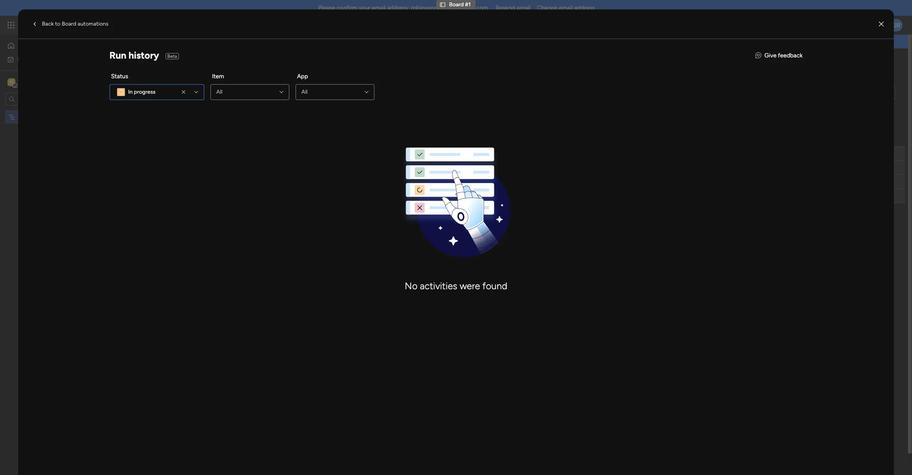 Task type: describe. For each thing, give the bounding box(es) containing it.
#1 inside list box
[[34, 114, 40, 120]]

change email address link
[[537, 4, 595, 11]]

1 of from the left
[[164, 73, 170, 80]]

web
[[531, 38, 542, 45]]

resend email link
[[496, 4, 531, 11]]

manage any type of project. assign owners, set timelines and keep track of where your project stands. button
[[119, 72, 384, 82]]

run
[[109, 50, 126, 61]]

keep
[[273, 73, 285, 80]]

back to board automations
[[42, 21, 108, 27]]

where
[[307, 73, 322, 80]]

m
[[9, 79, 14, 85]]

1 horizontal spatial to
[[482, 38, 488, 45]]

board #1 list box
[[0, 109, 101, 230]]

found
[[483, 281, 508, 292]]

board
[[439, 38, 455, 45]]

main for main table
[[132, 88, 144, 94]]

track
[[286, 73, 299, 80]]

greg robinson image
[[890, 19, 903, 32]]

Priority field
[[393, 150, 414, 158]]

management
[[80, 21, 123, 30]]

board up is
[[449, 1, 464, 8]]

owners,
[[209, 73, 228, 80]]

home
[[18, 42, 33, 49]]

link
[[591, 38, 600, 45]]

table inside button
[[145, 88, 158, 94]]

work for monday
[[64, 21, 78, 30]]

give
[[765, 52, 777, 59]]

history
[[129, 50, 159, 61]]

please
[[318, 4, 335, 11]]

any
[[142, 73, 150, 80]]

calendar button
[[189, 85, 222, 97]]

to inside button
[[55, 21, 60, 27]]

set
[[230, 73, 237, 80]]

project.
[[171, 73, 190, 80]]

confirm
[[337, 4, 357, 11]]

medium
[[394, 165, 414, 172]]

address:
[[387, 4, 410, 11]]

other
[[452, 166, 465, 172]]

give feedback link
[[756, 51, 803, 60]]

0 vertical spatial your
[[359, 4, 371, 11]]

Search in workspace field
[[17, 95, 66, 104]]

my work button
[[5, 53, 85, 66]]

shareable
[[562, 38, 589, 45]]

select product image
[[7, 21, 15, 29]]

item
[[212, 73, 224, 80]]

change email address
[[537, 4, 595, 11]]

all for item
[[216, 89, 223, 95]]

activity button
[[801, 57, 839, 70]]

manage any type of project. assign owners, set timelines and keep track of where your project stands.
[[121, 73, 372, 80]]

visible
[[463, 38, 480, 45]]

Board #1 field
[[118, 54, 177, 72]]

change
[[537, 4, 558, 11]]

stands.
[[355, 73, 372, 80]]

email for change email address
[[559, 4, 573, 11]]

workspace image
[[7, 78, 15, 87]]

my work
[[17, 56, 38, 62]]

feedback
[[778, 52, 803, 59]]

resend
[[496, 4, 515, 11]]

back to board automations button
[[28, 18, 112, 30]]

timelines
[[239, 73, 261, 80]]

monday
[[35, 21, 62, 30]]

email for resend email
[[517, 4, 531, 11]]

sum
[[510, 197, 518, 202]]

main table button
[[119, 85, 164, 97]]



Task type: vqa. For each thing, say whether or not it's contained in the screenshot.
timelines
yes



Task type: locate. For each thing, give the bounding box(es) containing it.
project
[[336, 73, 354, 80]]

1 vertical spatial to
[[482, 38, 488, 45]]

give feedback
[[765, 52, 803, 59]]

assign
[[191, 73, 208, 80]]

no
[[405, 281, 418, 292]]

monday work management
[[35, 21, 123, 30]]

app
[[297, 73, 308, 80]]

progress
[[134, 89, 156, 95]]

2 vertical spatial board #1
[[19, 114, 40, 120]]

1 email from the left
[[372, 4, 386, 11]]

notes
[[451, 150, 466, 157]]

workspace selection element
[[7, 77, 66, 88]]

in progress
[[128, 89, 156, 95]]

0 horizontal spatial your
[[323, 73, 334, 80]]

2 vertical spatial #1
[[34, 114, 40, 120]]

main inside 'main table' button
[[132, 88, 144, 94]]

option
[[0, 110, 101, 112]]

2 horizontal spatial #1
[[465, 1, 471, 8]]

#1
[[465, 1, 471, 8], [160, 54, 175, 72], [34, 114, 40, 120]]

your
[[359, 4, 371, 11], [323, 73, 334, 80]]

0 vertical spatial #1
[[465, 1, 471, 8]]

board inside back to board automations button
[[62, 21, 76, 27]]

of right "type"
[[164, 73, 170, 80]]

status
[[111, 73, 128, 80]]

1 vertical spatial your
[[323, 73, 334, 80]]

activities
[[420, 281, 457, 292]]

board right back
[[62, 21, 76, 27]]

type
[[152, 73, 163, 80]]

on
[[511, 38, 518, 45]]

table down any
[[145, 88, 158, 94]]

board #1 down search in workspace field
[[19, 114, 40, 120]]

0 horizontal spatial work
[[26, 56, 38, 62]]

table down project.
[[170, 88, 183, 94]]

automations
[[78, 21, 108, 27]]

1 horizontal spatial your
[[359, 4, 371, 11]]

2 horizontal spatial email
[[559, 4, 573, 11]]

run history
[[109, 50, 159, 61]]

your inside 'button'
[[323, 73, 334, 80]]

all for app
[[301, 89, 308, 95]]

priority
[[395, 150, 412, 157]]

email right 'resend'
[[517, 4, 531, 11]]

work inside button
[[26, 56, 38, 62]]

table
[[145, 88, 158, 94], [170, 88, 183, 94]]

main workspace
[[18, 78, 65, 86]]

#1 up visible
[[465, 1, 471, 8]]

robinsongreg175@gmail.com
[[411, 4, 488, 11]]

1 horizontal spatial board #1
[[120, 54, 175, 72]]

#1 up "type"
[[160, 54, 175, 72]]

a
[[558, 38, 561, 45]]

with
[[544, 38, 556, 45]]

were
[[460, 281, 480, 292]]

your right where
[[323, 73, 334, 80]]

0 horizontal spatial board #1
[[19, 114, 40, 120]]

1 horizontal spatial main
[[132, 88, 144, 94]]

all
[[216, 89, 223, 95], [301, 89, 308, 95]]

work
[[64, 21, 78, 30], [26, 56, 38, 62]]

$500
[[507, 191, 521, 198]]

board #1 inside list box
[[19, 114, 40, 120]]

1 horizontal spatial of
[[300, 73, 305, 80]]

1 all from the left
[[216, 89, 223, 95]]

in
[[128, 89, 133, 95]]

2 all from the left
[[301, 89, 308, 95]]

my
[[17, 56, 25, 62]]

main
[[18, 78, 32, 86], [132, 88, 144, 94]]

address
[[575, 4, 595, 11]]

work right "my"
[[26, 56, 38, 62]]

1 vertical spatial board #1
[[120, 54, 175, 72]]

workspace
[[33, 78, 65, 86]]

0 vertical spatial work
[[64, 21, 78, 30]]

home button
[[5, 39, 85, 52]]

0 horizontal spatial to
[[55, 21, 60, 27]]

1 vertical spatial #1
[[160, 54, 175, 72]]

1 horizontal spatial table
[[170, 88, 183, 94]]

and
[[262, 73, 272, 80]]

this  board is visible to anyone on the web with a shareable link
[[426, 38, 600, 45]]

manage
[[121, 73, 140, 80]]

0 horizontal spatial all
[[216, 89, 223, 95]]

1 table from the left
[[145, 88, 158, 94]]

please confirm your email address: robinsongreg175@gmail.com
[[318, 4, 488, 11]]

beta
[[167, 54, 177, 59]]

0 vertical spatial to
[[55, 21, 60, 27]]

all down the app
[[301, 89, 308, 95]]

v2 user feedback image
[[756, 51, 762, 60]]

no activities were found
[[405, 281, 508, 292]]

board #1 up any
[[120, 54, 175, 72]]

3 email from the left
[[559, 4, 573, 11]]

to right back
[[55, 21, 60, 27]]

calendar
[[195, 88, 217, 94]]

0 vertical spatial board #1
[[449, 1, 471, 8]]

email
[[372, 4, 386, 11], [517, 4, 531, 11], [559, 4, 573, 11]]

all down owners,
[[216, 89, 223, 95]]

work for my
[[26, 56, 38, 62]]

0 horizontal spatial #1
[[34, 114, 40, 120]]

2 of from the left
[[300, 73, 305, 80]]

1 horizontal spatial work
[[64, 21, 78, 30]]

Notes field
[[449, 150, 468, 158]]

main inside workspace selection element
[[18, 78, 32, 86]]

email left address:
[[372, 4, 386, 11]]

to right visible
[[482, 38, 488, 45]]

2 table from the left
[[170, 88, 183, 94]]

of right track
[[300, 73, 305, 80]]

0 vertical spatial main
[[18, 78, 32, 86]]

work right monday in the left top of the page
[[64, 21, 78, 30]]

main table
[[132, 88, 158, 94]]

main for main workspace
[[18, 78, 32, 86]]

1 horizontal spatial all
[[301, 89, 308, 95]]

0 horizontal spatial of
[[164, 73, 170, 80]]

1 horizontal spatial email
[[517, 4, 531, 11]]

1 horizontal spatial #1
[[160, 54, 175, 72]]

board down search in workspace field
[[19, 114, 33, 120]]

#1 down search in workspace field
[[34, 114, 40, 120]]

board #1 up is
[[449, 1, 471, 8]]

0 horizontal spatial table
[[145, 88, 158, 94]]

collapse board header image
[[888, 88, 895, 94]]

your right confirm
[[359, 4, 371, 11]]

board up any
[[120, 54, 157, 72]]

2 email from the left
[[517, 4, 531, 11]]

board #1
[[449, 1, 471, 8], [120, 54, 175, 72], [19, 114, 40, 120]]

activity
[[804, 60, 824, 67]]

board
[[449, 1, 464, 8], [62, 21, 76, 27], [120, 54, 157, 72], [19, 114, 33, 120]]

$500 sum
[[507, 191, 521, 202]]

table inside button
[[170, 88, 183, 94]]

board inside board #1 list box
[[19, 114, 33, 120]]

2 horizontal spatial board #1
[[449, 1, 471, 8]]

of
[[164, 73, 170, 80], [300, 73, 305, 80]]

0 horizontal spatial main
[[18, 78, 32, 86]]

resend email
[[496, 4, 531, 11]]

1 vertical spatial work
[[26, 56, 38, 62]]

back
[[42, 21, 54, 27]]

this
[[426, 38, 437, 45]]

is
[[457, 38, 461, 45]]

1 vertical spatial main
[[132, 88, 144, 94]]

the
[[520, 38, 529, 45]]

email right change
[[559, 4, 573, 11]]

0 horizontal spatial email
[[372, 4, 386, 11]]

to
[[55, 21, 60, 27], [482, 38, 488, 45]]

anyone
[[489, 38, 509, 45]]

table button
[[164, 85, 189, 97]]



